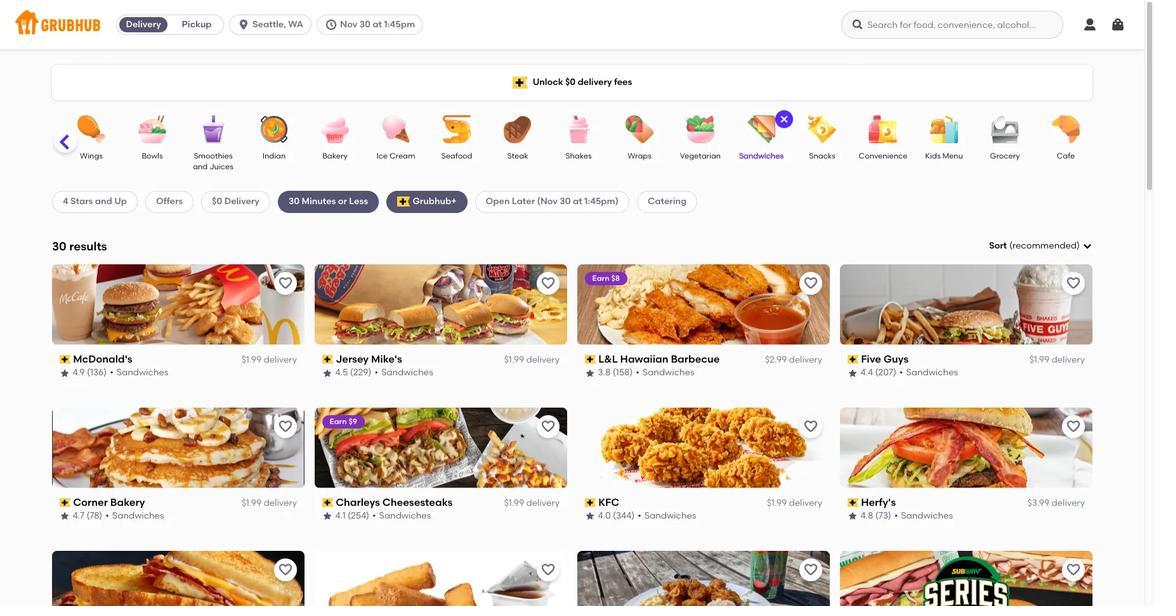 Task type: describe. For each thing, give the bounding box(es) containing it.
corner bakery logo image
[[52, 408, 305, 489]]

save this restaurant image for mcdonald's logo
[[278, 276, 293, 291]]

steak
[[508, 152, 529, 161]]

$1.99 for mcdonald's
[[242, 355, 262, 366]]

subway® logo image
[[841, 551, 1093, 607]]

save this restaurant button for "jersey mike's logo"
[[537, 272, 560, 295]]

star icon image for mcdonald's
[[60, 369, 70, 379]]

• sandwiches for mcdonald's
[[110, 368, 169, 379]]

recommended
[[1013, 241, 1077, 251]]

corner
[[73, 497, 108, 509]]

• sandwiches for corner bakery
[[106, 511, 165, 522]]

• for herfy's
[[895, 511, 899, 522]]

fees
[[615, 77, 633, 88]]

save this restaurant image for kfc logo
[[804, 419, 819, 435]]

l&l hawaiian barbecue logo image
[[578, 265, 830, 345]]

$3.99 delivery
[[1028, 498, 1086, 509]]

4.0 (344)
[[599, 511, 635, 522]]

up
[[114, 196, 127, 207]]

save this restaurant image for the subway® logo's 'save this restaurant' button
[[1067, 563, 1082, 578]]

Search for food, convenience, alcohol... search field
[[842, 11, 1064, 39]]

• for five guys
[[900, 368, 904, 379]]

$8
[[612, 274, 621, 283]]

$0 delivery
[[212, 196, 260, 207]]

jack in the box logo image
[[315, 551, 568, 607]]

ice cream
[[377, 152, 416, 161]]

herfy's logo image
[[841, 408, 1093, 489]]

(73)
[[876, 511, 892, 522]]

or
[[338, 196, 347, 207]]

4.5
[[336, 368, 348, 379]]

soup image
[[8, 116, 53, 143]]

$1.99 delivery for mcdonald's
[[242, 355, 297, 366]]

1 horizontal spatial svg image
[[852, 18, 865, 31]]

sandwiches for herfy's
[[902, 511, 954, 522]]

• for jersey mike's
[[375, 368, 379, 379]]

svg image inside field
[[1083, 241, 1093, 252]]

(344)
[[614, 511, 635, 522]]

4.9 (136)
[[73, 368, 107, 379]]

• sandwiches for kfc
[[638, 511, 697, 522]]

snacks image
[[801, 116, 845, 143]]

(254)
[[348, 511, 370, 522]]

wings
[[80, 152, 103, 161]]

0 horizontal spatial bakery
[[111, 497, 145, 509]]

vegetarian
[[680, 152, 721, 161]]

• for corner bakery
[[106, 511, 109, 522]]

none field containing sort
[[990, 240, 1093, 253]]

minutes
[[302, 196, 336, 207]]

grocery image
[[983, 116, 1028, 143]]

)
[[1077, 241, 1081, 251]]

delivery inside 'button'
[[126, 19, 161, 30]]

grubhub+
[[413, 196, 457, 207]]

kfc logo image
[[578, 408, 830, 489]]

$1.99 for charleys cheesesteaks
[[505, 498, 524, 509]]

smoothies and juices image
[[191, 116, 236, 143]]

grubhub plus flag logo image for unlock $0 delivery fees
[[513, 77, 528, 89]]

five guys logo image
[[841, 265, 1093, 345]]

0 horizontal spatial $0
[[212, 196, 222, 207]]

• for charleys cheesesteaks
[[373, 511, 377, 522]]

grubhub plus flag logo image for grubhub+
[[398, 197, 410, 207]]

smoothies and juices
[[193, 152, 234, 172]]

• sandwiches for charleys cheesesteaks
[[373, 511, 432, 522]]

(78)
[[87, 511, 103, 522]]

$1.99 delivery for kfc
[[767, 498, 823, 509]]

1 vertical spatial delivery
[[225, 196, 260, 207]]

subscription pass image left herfy's
[[848, 499, 859, 508]]

kids menu image
[[922, 116, 967, 143]]

unlock
[[533, 77, 564, 88]]

at inside button
[[373, 19, 382, 30]]

sandwiches for kfc
[[645, 511, 697, 522]]

l&l
[[599, 353, 619, 366]]

open
[[486, 196, 510, 207]]

subscription pass image for jersey
[[323, 356, 334, 364]]

4
[[63, 196, 68, 207]]

• for l&l hawaiian barbecue
[[637, 368, 640, 379]]

4.7 (78)
[[73, 511, 103, 522]]

save this restaurant button for mcdonald's logo
[[274, 272, 297, 295]]

4.1 (254)
[[336, 511, 370, 522]]

(229)
[[351, 368, 372, 379]]

$1.99 for jersey mike's
[[505, 355, 524, 366]]

$2.99 delivery
[[766, 355, 823, 366]]

subscription pass image for charleys
[[323, 499, 334, 508]]

subscription pass image for corner bakery
[[60, 499, 71, 508]]

steak image
[[496, 116, 540, 143]]

save this restaurant button for the subway® logo
[[1063, 559, 1086, 582]]

convenience image
[[862, 116, 906, 143]]

earn for l&l hawaiian barbecue
[[593, 274, 610, 283]]

later
[[512, 196, 535, 207]]

4.4
[[862, 368, 874, 379]]

unlock $0 delivery fees
[[533, 77, 633, 88]]

vegetarian image
[[679, 116, 723, 143]]

seattle, wa button
[[229, 15, 317, 35]]

shakes image
[[557, 116, 601, 143]]

• for kfc
[[638, 511, 642, 522]]

cream
[[390, 152, 416, 161]]

barbecue
[[672, 353, 721, 366]]

$9
[[349, 418, 358, 426]]

mcdonald's
[[73, 353, 133, 366]]

star icon image for five guys
[[848, 369, 858, 379]]

4.9
[[73, 368, 85, 379]]

$1.99 for corner bakery
[[242, 498, 262, 509]]

ice cream image
[[374, 116, 418, 143]]

save this restaurant button for five guys logo on the right of the page
[[1063, 272, 1086, 295]]

seattle,
[[253, 19, 286, 30]]

juices
[[210, 163, 234, 172]]

mcdonald's logo image
[[52, 265, 305, 345]]

sandwiches for charleys cheesesteaks
[[380, 511, 432, 522]]

earn $8
[[593, 274, 621, 283]]

sandwiches for corner bakery
[[113, 511, 165, 522]]

delivery for l&l hawaiian barbecue
[[789, 355, 823, 366]]

(158)
[[613, 368, 633, 379]]

sandwiches image
[[740, 116, 784, 143]]

jersey
[[336, 353, 369, 366]]

4.1
[[336, 511, 346, 522]]

mike's
[[372, 353, 403, 366]]

jersey mike's
[[336, 353, 403, 366]]

(
[[1010, 241, 1013, 251]]

1 vertical spatial and
[[95, 196, 112, 207]]

30 minutes or less
[[289, 196, 368, 207]]

stars
[[70, 196, 93, 207]]

charleys
[[336, 497, 381, 509]]

main navigation navigation
[[0, 0, 1145, 50]]

(136)
[[87, 368, 107, 379]]

five guys
[[862, 353, 910, 366]]

save this restaurant button for kfc logo
[[800, 416, 823, 438]]

3.8 (158)
[[599, 368, 633, 379]]

save this restaurant image for "corner bakery logo"
[[278, 419, 293, 435]]

pickup button
[[170, 15, 224, 35]]

30 left minutes
[[289, 196, 300, 207]]

jersey mike's logo image
[[315, 265, 568, 345]]

corner bakery
[[73, 497, 145, 509]]

indian image
[[252, 116, 296, 143]]

2 horizontal spatial svg image
[[1083, 17, 1098, 32]]



Task type: vqa. For each thing, say whether or not it's contained in the screenshot.
dried
no



Task type: locate. For each thing, give the bounding box(es) containing it.
grubhub plus flag logo image left unlock
[[513, 77, 528, 89]]

subscription pass image for kfc
[[585, 499, 597, 508]]

• sandwiches down l&l hawaiian barbecue
[[637, 368, 695, 379]]

save this restaurant button for jack in the box logo
[[537, 559, 560, 582]]

nov 30 at 1:45pm
[[340, 19, 415, 30]]

sandwiches down mcdonald's
[[117, 368, 169, 379]]

30 right (nov
[[560, 196, 571, 207]]

30 left 'results'
[[52, 239, 67, 254]]

$0
[[566, 77, 576, 88], [212, 196, 222, 207]]

sandwiches for five guys
[[907, 368, 959, 379]]

star icon image left 4.9
[[60, 369, 70, 379]]

bakery image
[[313, 116, 357, 143]]

star icon image left 4.4
[[848, 369, 858, 379]]

seattle, wa
[[253, 19, 303, 30]]

and inside smoothies and juices
[[193, 163, 208, 172]]

• right (78)
[[106, 511, 109, 522]]

bakery right the corner at the left
[[111, 497, 145, 509]]

• right (73) in the right of the page
[[895, 511, 899, 522]]

shakes
[[566, 152, 592, 161]]

4.4 (207)
[[862, 368, 897, 379]]

save this restaurant image for 'save this restaurant' button related to jack in the box logo
[[541, 563, 556, 578]]

4 stars and up
[[63, 196, 127, 207]]

delivery down juices
[[225, 196, 260, 207]]

cheesesteaks
[[383, 497, 453, 509]]

bowls image
[[130, 116, 175, 143]]

delivery left pickup
[[126, 19, 161, 30]]

delivery for jersey mike's
[[527, 355, 560, 366]]

grubhub plus flag logo image left grubhub+
[[398, 197, 410, 207]]

star icon image left 4.0
[[585, 512, 596, 522]]

3.8
[[599, 368, 611, 379]]

star icon image left the 4.7
[[60, 512, 70, 522]]

and left up
[[95, 196, 112, 207]]

subscription pass image for five
[[848, 356, 859, 364]]

bakery
[[323, 152, 348, 161], [111, 497, 145, 509]]

• sandwiches for five guys
[[900, 368, 959, 379]]

and down smoothies
[[193, 163, 208, 172]]

subscription pass image for mcdonald's
[[60, 356, 71, 364]]

less
[[349, 196, 368, 207]]

sandwiches down "charleys cheesesteaks"
[[380, 511, 432, 522]]

earn left $8
[[593, 274, 610, 283]]

4.7
[[73, 511, 85, 522]]

sandwiches down l&l hawaiian barbecue
[[643, 368, 695, 379]]

delivery for charleys cheesesteaks
[[527, 498, 560, 509]]

• right (254)
[[373, 511, 377, 522]]

nov
[[340, 19, 358, 30]]

subscription pass image left the corner at the left
[[60, 499, 71, 508]]

1 vertical spatial $0
[[212, 196, 222, 207]]

• sandwiches down "charleys cheesesteaks"
[[373, 511, 432, 522]]

4.8
[[862, 511, 874, 522]]

sandwiches
[[740, 152, 784, 161], [117, 368, 169, 379], [382, 368, 434, 379], [643, 368, 695, 379], [907, 368, 959, 379], [113, 511, 165, 522], [380, 511, 432, 522], [645, 511, 697, 522], [902, 511, 954, 522]]

star icon image for jersey mike's
[[323, 369, 333, 379]]

1:45pm
[[384, 19, 415, 30]]

wings image
[[69, 116, 114, 143]]

nov 30 at 1:45pm button
[[317, 15, 429, 35]]

sort ( recommended )
[[990, 241, 1081, 251]]

0 horizontal spatial delivery
[[126, 19, 161, 30]]

kids menu
[[926, 152, 964, 161]]

sandwiches down sandwiches image
[[740, 152, 784, 161]]

svg image inside nov 30 at 1:45pm button
[[325, 18, 338, 31]]

smoothies
[[194, 152, 233, 161]]

snacks
[[810, 152, 836, 161]]

save this restaurant button for 'the meltdown logo'
[[274, 559, 297, 582]]

1 vertical spatial at
[[573, 196, 583, 207]]

svg image
[[1111, 17, 1126, 32], [325, 18, 338, 31], [780, 114, 790, 124], [1083, 241, 1093, 252]]

earn left $9
[[330, 418, 347, 426]]

star icon image for corner bakery
[[60, 512, 70, 522]]

charleys cheesesteaks logo image
[[315, 408, 568, 489]]

1 horizontal spatial and
[[193, 163, 208, 172]]

save this restaurant image for 'the meltdown logo'
[[278, 563, 293, 578]]

subscription pass image
[[323, 356, 334, 364], [848, 356, 859, 364], [323, 499, 334, 508], [848, 499, 859, 508]]

subscription pass image for l&l hawaiian barbecue
[[585, 356, 597, 364]]

at left 1:45pm
[[373, 19, 382, 30]]

svg image
[[1083, 17, 1098, 32], [238, 18, 250, 31], [852, 18, 865, 31]]

$1.99 delivery for charleys cheesesteaks
[[505, 498, 560, 509]]

bakery down bakery image
[[323, 152, 348, 161]]

•
[[110, 368, 114, 379], [375, 368, 379, 379], [637, 368, 640, 379], [900, 368, 904, 379], [106, 511, 109, 522], [373, 511, 377, 522], [638, 511, 642, 522], [895, 511, 899, 522]]

aloha grill logo image
[[578, 551, 830, 607]]

star icon image for kfc
[[585, 512, 596, 522]]

0 vertical spatial $0
[[566, 77, 576, 88]]

1 horizontal spatial grubhub plus flag logo image
[[513, 77, 528, 89]]

menu
[[943, 152, 964, 161]]

1 vertical spatial bakery
[[111, 497, 145, 509]]

$3.99
[[1028, 498, 1050, 509]]

save this restaurant image for 'save this restaurant' button corresponding to "jersey mike's logo"
[[541, 276, 556, 291]]

delivery for mcdonald's
[[264, 355, 297, 366]]

$1.99 for five guys
[[1030, 355, 1050, 366]]

delivery
[[126, 19, 161, 30], [225, 196, 260, 207]]

1 vertical spatial earn
[[330, 418, 347, 426]]

• sandwiches down corner bakery at the bottom left
[[106, 511, 165, 522]]

0 horizontal spatial earn
[[330, 418, 347, 426]]

star icon image left 4.5
[[323, 369, 333, 379]]

star icon image left 4.8
[[848, 512, 858, 522]]

• sandwiches for l&l hawaiian barbecue
[[637, 368, 695, 379]]

earn for charleys cheesesteaks
[[330, 418, 347, 426]]

1 horizontal spatial earn
[[593, 274, 610, 283]]

catering
[[648, 196, 687, 207]]

offers
[[156, 196, 183, 207]]

delivery
[[578, 77, 612, 88], [264, 355, 297, 366], [527, 355, 560, 366], [789, 355, 823, 366], [1052, 355, 1086, 366], [264, 498, 297, 509], [527, 498, 560, 509], [789, 498, 823, 509], [1052, 498, 1086, 509]]

grocery
[[991, 152, 1021, 161]]

sort
[[990, 241, 1008, 251]]

seafood
[[442, 152, 473, 161]]

subscription pass image
[[60, 356, 71, 364], [585, 356, 597, 364], [60, 499, 71, 508], [585, 499, 597, 508]]

cafe
[[1058, 152, 1076, 161]]

delivery for kfc
[[789, 498, 823, 509]]

• down jersey mike's
[[375, 368, 379, 379]]

sandwiches right (73) in the right of the page
[[902, 511, 954, 522]]

0 vertical spatial bakery
[[323, 152, 348, 161]]

save this restaurant image
[[278, 276, 293, 291], [804, 276, 819, 291], [1067, 276, 1082, 291], [278, 419, 293, 435], [541, 419, 556, 435], [804, 419, 819, 435], [278, 563, 293, 578]]

• down guys
[[900, 368, 904, 379]]

star icon image
[[60, 369, 70, 379], [323, 369, 333, 379], [585, 369, 596, 379], [848, 369, 858, 379], [60, 512, 70, 522], [323, 512, 333, 522], [585, 512, 596, 522], [848, 512, 858, 522]]

save this restaurant button for herfy's logo
[[1063, 416, 1086, 438]]

• sandwiches down mike's
[[375, 368, 434, 379]]

sandwiches down mike's
[[382, 368, 434, 379]]

• sandwiches right (73) in the right of the page
[[895, 511, 954, 522]]

grubhub plus flag logo image
[[513, 77, 528, 89], [398, 197, 410, 207]]

1 horizontal spatial delivery
[[225, 196, 260, 207]]

herfy's
[[862, 497, 897, 509]]

• right (136)
[[110, 368, 114, 379]]

30 right nov
[[360, 19, 371, 30]]

sandwiches right the "(344)"
[[645, 511, 697, 522]]

delivery for five guys
[[1052, 355, 1086, 366]]

• sandwiches for herfy's
[[895, 511, 954, 522]]

0 vertical spatial at
[[373, 19, 382, 30]]

delivery button
[[117, 15, 170, 35]]

1 horizontal spatial bakery
[[323, 152, 348, 161]]

• sandwiches
[[110, 368, 169, 379], [375, 368, 434, 379], [637, 368, 695, 379], [900, 368, 959, 379], [106, 511, 165, 522], [373, 511, 432, 522], [638, 511, 697, 522], [895, 511, 954, 522]]

• right the "(344)"
[[638, 511, 642, 522]]

None field
[[990, 240, 1093, 253]]

0 vertical spatial earn
[[593, 274, 610, 283]]

sandwiches for mcdonald's
[[117, 368, 169, 379]]

30 inside button
[[360, 19, 371, 30]]

4.0
[[599, 511, 611, 522]]

• sandwiches down guys
[[900, 368, 959, 379]]

charleys cheesesteaks
[[336, 497, 453, 509]]

0 vertical spatial delivery
[[126, 19, 161, 30]]

save this restaurant image for five guys logo on the right of the page
[[1067, 276, 1082, 291]]

pickup
[[182, 19, 212, 30]]

subscription pass image left kfc
[[585, 499, 597, 508]]

save this restaurant image for 'save this restaurant' button corresponding to herfy's logo
[[1067, 419, 1082, 435]]

0 vertical spatial and
[[193, 163, 208, 172]]

(nov
[[537, 196, 558, 207]]

star icon image for l&l hawaiian barbecue
[[585, 369, 596, 379]]

results
[[69, 239, 107, 254]]

0 vertical spatial grubhub plus flag logo image
[[513, 77, 528, 89]]

$1.99 for kfc
[[767, 498, 787, 509]]

guys
[[885, 353, 910, 366]]

4.5 (229)
[[336, 368, 372, 379]]

subscription pass image left l&l
[[585, 356, 597, 364]]

earn $9
[[330, 418, 358, 426]]

subscription pass image left charleys
[[323, 499, 334, 508]]

svg image inside seattle, wa button
[[238, 18, 250, 31]]

convenience
[[859, 152, 908, 161]]

sandwiches down corner bakery at the bottom left
[[113, 511, 165, 522]]

subscription pass image left mcdonald's
[[60, 356, 71, 364]]

sandwiches for l&l hawaiian barbecue
[[643, 368, 695, 379]]

l&l hawaiian barbecue
[[599, 353, 721, 366]]

4.8 (73)
[[862, 511, 892, 522]]

30 results
[[52, 239, 107, 254]]

• for mcdonald's
[[110, 368, 114, 379]]

1:45pm)
[[585, 196, 619, 207]]

wraps
[[628, 152, 652, 161]]

• sandwiches down mcdonald's
[[110, 368, 169, 379]]

and
[[193, 163, 208, 172], [95, 196, 112, 207]]

save this restaurant image
[[541, 276, 556, 291], [1067, 419, 1082, 435], [541, 563, 556, 578], [804, 563, 819, 578], [1067, 563, 1082, 578]]

$1.99 delivery for corner bakery
[[242, 498, 297, 509]]

at left 1:45pm)
[[573, 196, 583, 207]]

kfc
[[599, 497, 620, 509]]

save this restaurant button for "corner bakery logo"
[[274, 416, 297, 438]]

seafood image
[[435, 116, 479, 143]]

0 horizontal spatial and
[[95, 196, 112, 207]]

indian
[[263, 152, 286, 161]]

star icon image left 3.8
[[585, 369, 596, 379]]

save this restaurant button for aloha grill logo
[[800, 559, 823, 582]]

• sandwiches for jersey mike's
[[375, 368, 434, 379]]

1 vertical spatial grubhub plus flag logo image
[[398, 197, 410, 207]]

open later (nov 30 at 1:45pm)
[[486, 196, 619, 207]]

$2.99
[[766, 355, 787, 366]]

$0 down juices
[[212, 196, 222, 207]]

$1.99 delivery for jersey mike's
[[505, 355, 560, 366]]

$1.99 delivery
[[242, 355, 297, 366], [505, 355, 560, 366], [1030, 355, 1086, 366], [242, 498, 297, 509], [505, 498, 560, 509], [767, 498, 823, 509]]

wa
[[288, 19, 303, 30]]

hawaiian
[[621, 353, 669, 366]]

0 horizontal spatial grubhub plus flag logo image
[[398, 197, 410, 207]]

delivery for herfy's
[[1052, 498, 1086, 509]]

$0 right unlock
[[566, 77, 576, 88]]

star icon image left "4.1"
[[323, 512, 333, 522]]

star icon image for herfy's
[[848, 512, 858, 522]]

sandwiches down guys
[[907, 368, 959, 379]]

1 horizontal spatial $0
[[566, 77, 576, 88]]

$1.99 delivery for five guys
[[1030, 355, 1086, 366]]

(207)
[[876, 368, 897, 379]]

cafe image
[[1044, 116, 1089, 143]]

subscription pass image left jersey
[[323, 356, 334, 364]]

• sandwiches right the "(344)"
[[638, 511, 697, 522]]

0 horizontal spatial svg image
[[238, 18, 250, 31]]

• right the (158)
[[637, 368, 640, 379]]

subscription pass image left five
[[848, 356, 859, 364]]

save this restaurant image for aloha grill logo's 'save this restaurant' button
[[804, 563, 819, 578]]

bowls
[[142, 152, 163, 161]]

ice
[[377, 152, 388, 161]]

delivery for corner bakery
[[264, 498, 297, 509]]

the meltdown logo image
[[52, 551, 305, 607]]

five
[[862, 353, 882, 366]]

0 horizontal spatial at
[[373, 19, 382, 30]]

sandwiches for jersey mike's
[[382, 368, 434, 379]]

star icon image for charleys cheesesteaks
[[323, 512, 333, 522]]

1 horizontal spatial at
[[573, 196, 583, 207]]

at
[[373, 19, 382, 30], [573, 196, 583, 207]]

wraps image
[[618, 116, 662, 143]]



